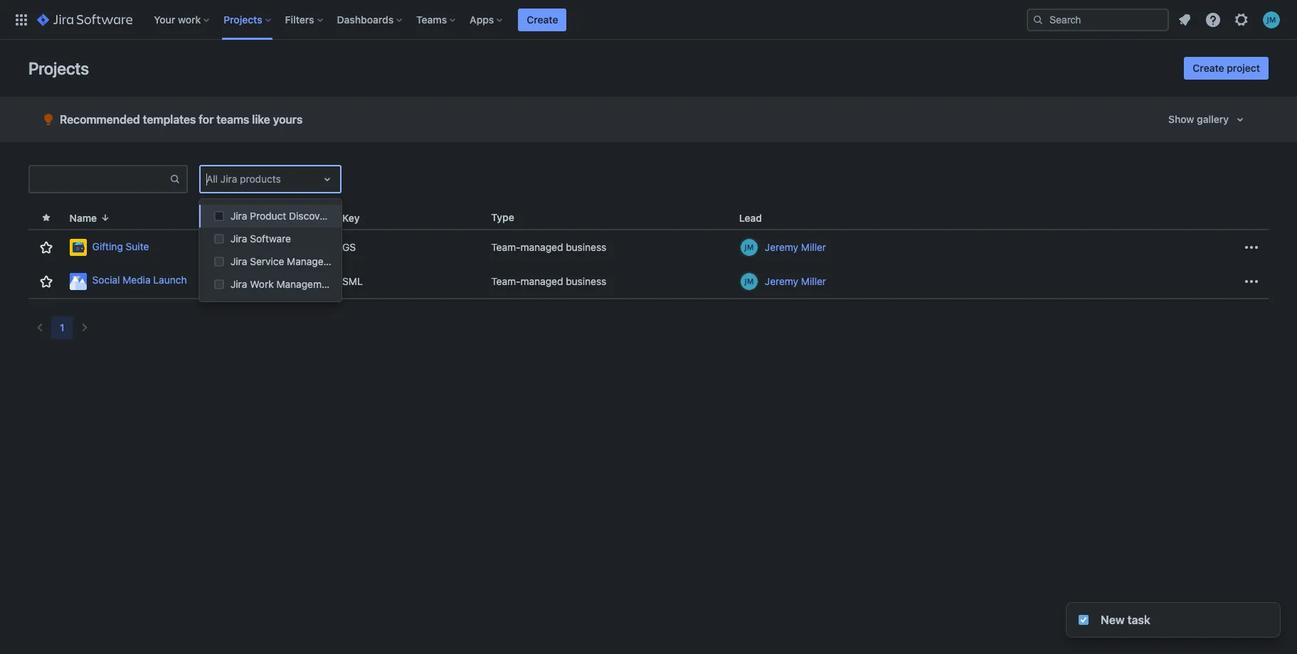 Task type: locate. For each thing, give the bounding box(es) containing it.
2 team-managed business from the top
[[491, 275, 607, 287]]

jira product discovery
[[231, 210, 334, 222]]

gifting
[[92, 240, 123, 252]]

all jira products
[[206, 173, 281, 185]]

0 vertical spatial create
[[527, 13, 558, 25]]

dashboards
[[337, 13, 394, 25]]

1 jeremy miller from the top
[[765, 241, 826, 253]]

managed
[[521, 241, 563, 253], [521, 275, 563, 287]]

jeremy miller for sml
[[765, 275, 826, 287]]

jira right the all
[[221, 173, 237, 185]]

1 vertical spatial jeremy
[[765, 275, 799, 287]]

social media launch link
[[70, 273, 331, 290]]

1 vertical spatial managed
[[521, 275, 563, 287]]

2 miller from the top
[[801, 275, 826, 287]]

jira for jira work management
[[231, 278, 247, 290]]

jira work management
[[231, 278, 336, 290]]

task
[[1128, 614, 1151, 627]]

create for create
[[527, 13, 558, 25]]

create right apps 'dropdown button'
[[527, 13, 558, 25]]

team-managed business for gs
[[491, 241, 607, 253]]

create for create project
[[1193, 62, 1225, 74]]

0 horizontal spatial projects
[[28, 58, 89, 78]]

software
[[250, 233, 291, 245]]

more image
[[1243, 239, 1260, 256], [1243, 273, 1260, 290]]

lead
[[739, 212, 762, 224]]

task icon image
[[1078, 615, 1090, 626]]

business for gs
[[566, 241, 607, 253]]

miller
[[801, 241, 826, 253], [801, 275, 826, 287]]

0 vertical spatial jeremy miller
[[765, 241, 826, 253]]

create inside button
[[1193, 62, 1225, 74]]

2 more image from the top
[[1243, 273, 1260, 290]]

1 managed from the top
[[521, 241, 563, 253]]

1 team-managed business from the top
[[491, 241, 607, 253]]

team-managed business
[[491, 241, 607, 253], [491, 275, 607, 287]]

jira left service
[[231, 255, 247, 268]]

show gallery
[[1169, 113, 1229, 125]]

0 vertical spatial jeremy
[[765, 241, 799, 253]]

1 vertical spatial miller
[[801, 275, 826, 287]]

your
[[154, 13, 175, 25]]

product
[[250, 210, 286, 222]]

1 horizontal spatial create
[[1193, 62, 1225, 74]]

banner containing your work
[[0, 0, 1297, 40]]

miller for sml
[[801, 275, 826, 287]]

create inside button
[[527, 13, 558, 25]]

management
[[287, 255, 347, 268], [276, 278, 336, 290]]

notifications image
[[1176, 11, 1193, 28]]

1 vertical spatial team-
[[491, 275, 521, 287]]

1 vertical spatial more image
[[1243, 273, 1260, 290]]

lead button
[[734, 210, 779, 226]]

teams button
[[412, 8, 461, 31]]

star gifting suite image
[[38, 239, 55, 256]]

recommended
[[60, 113, 140, 126]]

create
[[527, 13, 558, 25], [1193, 62, 1225, 74]]

more image for gs
[[1243, 239, 1260, 256]]

1 team- from the top
[[491, 241, 521, 253]]

0 vertical spatial management
[[287, 255, 347, 268]]

managed for gs
[[521, 241, 563, 253]]

gifting suite link
[[70, 239, 331, 256]]

1 more image from the top
[[1243, 239, 1260, 256]]

1 jeremy miller link from the top
[[765, 241, 826, 255]]

gifting suite
[[92, 240, 149, 252]]

jira left product on the left
[[231, 210, 247, 222]]

2 managed from the top
[[521, 275, 563, 287]]

0 vertical spatial jeremy miller link
[[765, 241, 826, 255]]

0 vertical spatial team-
[[491, 241, 521, 253]]

1 vertical spatial create
[[1193, 62, 1225, 74]]

projects down 'appswitcher icon'
[[28, 58, 89, 78]]

filters
[[285, 13, 314, 25]]

project
[[1227, 62, 1260, 74]]

jira left software
[[231, 233, 247, 245]]

create left project
[[1193, 62, 1225, 74]]

teams
[[216, 113, 249, 126]]

settings image
[[1233, 11, 1250, 28]]

2 jeremy miller from the top
[[765, 275, 826, 287]]

0 vertical spatial team-managed business
[[491, 241, 607, 253]]

jira for jira service management
[[231, 255, 247, 268]]

more image for sml
[[1243, 273, 1260, 290]]

work
[[250, 278, 274, 290]]

show gallery button
[[1160, 108, 1258, 131]]

jeremy miller
[[765, 241, 826, 253], [765, 275, 826, 287]]

jira left work
[[231, 278, 247, 290]]

0 vertical spatial miller
[[801, 241, 826, 253]]

2 jeremy miller link from the top
[[765, 274, 826, 289]]

1 miller from the top
[[801, 241, 826, 253]]

create project button
[[1185, 57, 1269, 80]]

projects button
[[219, 8, 277, 31]]

your work
[[154, 13, 201, 25]]

templates
[[143, 113, 196, 126]]

1 horizontal spatial projects
[[224, 13, 262, 25]]

1 business from the top
[[566, 241, 607, 253]]

0 vertical spatial more image
[[1243, 239, 1260, 256]]

None text field
[[206, 172, 209, 186]]

name
[[70, 212, 97, 224]]

projects right work
[[224, 13, 262, 25]]

2 jeremy from the top
[[765, 275, 799, 287]]

team-
[[491, 241, 521, 253], [491, 275, 521, 287]]

None text field
[[30, 169, 169, 189]]

management for jira work management
[[276, 278, 336, 290]]

1 vertical spatial business
[[566, 275, 607, 287]]

1 vertical spatial jeremy miller
[[765, 275, 826, 287]]

2 team- from the top
[[491, 275, 521, 287]]

1 vertical spatial management
[[276, 278, 336, 290]]

jeremy miller link for sml
[[765, 274, 826, 289]]

products
[[240, 173, 281, 185]]

jira software image
[[37, 11, 133, 28], [37, 11, 133, 28]]

business
[[566, 241, 607, 253], [566, 275, 607, 287]]

jeremy
[[765, 241, 799, 253], [765, 275, 799, 287]]

0 vertical spatial business
[[566, 241, 607, 253]]

jira
[[221, 173, 237, 185], [231, 210, 247, 222], [231, 233, 247, 245], [231, 255, 247, 268], [231, 278, 247, 290]]

1 vertical spatial jeremy miller link
[[765, 274, 826, 289]]

management down 'gs'
[[287, 255, 347, 268]]

management down jira service management
[[276, 278, 336, 290]]

team-managed business for sml
[[491, 275, 607, 287]]

0 vertical spatial managed
[[521, 241, 563, 253]]

projects
[[224, 13, 262, 25], [28, 58, 89, 78]]

jeremy miller link
[[765, 241, 826, 255], [765, 274, 826, 289]]

1 vertical spatial team-managed business
[[491, 275, 607, 287]]

2 business from the top
[[566, 275, 607, 287]]

banner
[[0, 0, 1297, 40]]

0 vertical spatial projects
[[224, 13, 262, 25]]

1 jeremy from the top
[[765, 241, 799, 253]]

0 horizontal spatial create
[[527, 13, 558, 25]]

sml
[[342, 275, 363, 287]]

filters button
[[281, 8, 328, 31]]

social
[[92, 274, 120, 286]]

Search field
[[1027, 8, 1169, 31]]



Task type: describe. For each thing, give the bounding box(es) containing it.
work
[[178, 13, 201, 25]]

all
[[206, 173, 218, 185]]

launch
[[153, 274, 187, 286]]

jeremy for sml
[[765, 275, 799, 287]]

create project
[[1193, 62, 1260, 74]]

apps
[[470, 13, 494, 25]]

1
[[60, 322, 64, 334]]

business for sml
[[566, 275, 607, 287]]

team- for sml
[[491, 275, 521, 287]]

for
[[199, 113, 214, 126]]

discovery
[[289, 210, 334, 222]]

dashboards button
[[333, 8, 408, 31]]

jeremy miller link for gs
[[765, 241, 826, 255]]

team- for gs
[[491, 241, 521, 253]]

jeremy for gs
[[765, 241, 799, 253]]

jira software
[[231, 233, 291, 245]]

apps button
[[466, 8, 508, 31]]

primary element
[[9, 0, 1027, 39]]

1 button
[[51, 317, 73, 339]]

gs
[[342, 241, 356, 253]]

projects inside dropdown button
[[224, 13, 262, 25]]

gallery
[[1197, 113, 1229, 125]]

show
[[1169, 113, 1195, 125]]

managed for sml
[[521, 275, 563, 287]]

recommended templates for teams like yours
[[60, 113, 303, 126]]

media
[[123, 274, 151, 286]]

jeremy miller for gs
[[765, 241, 826, 253]]

your work button
[[150, 8, 215, 31]]

previous image
[[31, 320, 48, 337]]

key
[[342, 212, 360, 224]]

teams
[[416, 13, 447, 25]]

key button
[[337, 210, 377, 226]]

jira for jira software
[[231, 233, 247, 245]]

star social media launch image
[[38, 273, 55, 290]]

new task button
[[1067, 604, 1280, 638]]

yours
[[273, 113, 303, 126]]

your profile and settings image
[[1263, 11, 1280, 28]]

management for jira service management
[[287, 255, 347, 268]]

jira for jira product discovery
[[231, 210, 247, 222]]

next image
[[76, 320, 93, 337]]

create button
[[518, 8, 567, 31]]

jira service management
[[231, 255, 347, 268]]

miller for gs
[[801, 241, 826, 253]]

open image
[[319, 171, 336, 188]]

new
[[1101, 614, 1125, 627]]

help image
[[1205, 11, 1222, 28]]

suite
[[126, 240, 149, 252]]

appswitcher icon image
[[13, 11, 30, 28]]

service
[[250, 255, 284, 268]]

type
[[491, 211, 514, 223]]

search image
[[1033, 14, 1044, 25]]

name button
[[64, 210, 117, 226]]

social media launch
[[92, 274, 187, 286]]

new task
[[1101, 614, 1151, 627]]

1 vertical spatial projects
[[28, 58, 89, 78]]

like
[[252, 113, 270, 126]]



Task type: vqa. For each thing, say whether or not it's contained in the screenshot.
Social Media Launch
yes



